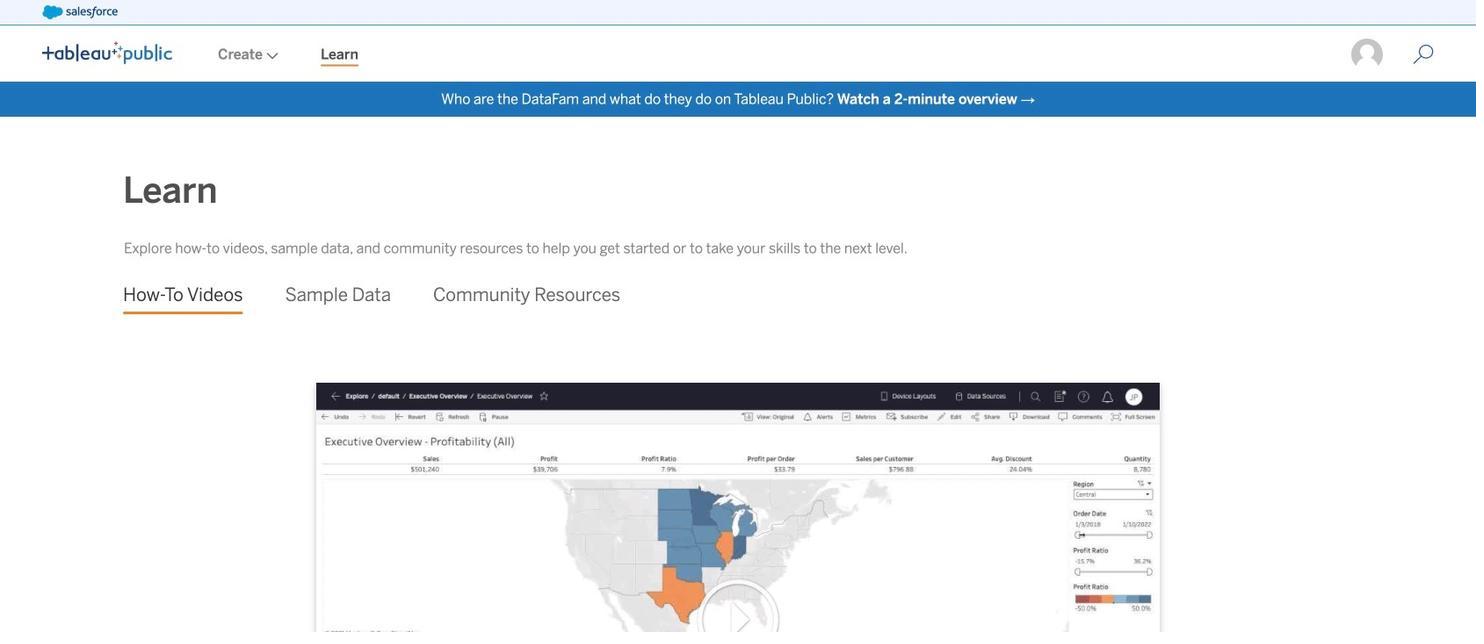 Task type: describe. For each thing, give the bounding box(es) containing it.
go to search image
[[1392, 44, 1456, 65]]

salesforce logo image
[[42, 5, 118, 19]]

tara.schultz image
[[1350, 37, 1385, 72]]



Task type: vqa. For each thing, say whether or not it's contained in the screenshot.
Avatar image for Frederick  Soh
no



Task type: locate. For each thing, give the bounding box(es) containing it.
create image
[[263, 52, 279, 59]]

logo image
[[42, 41, 172, 64]]



